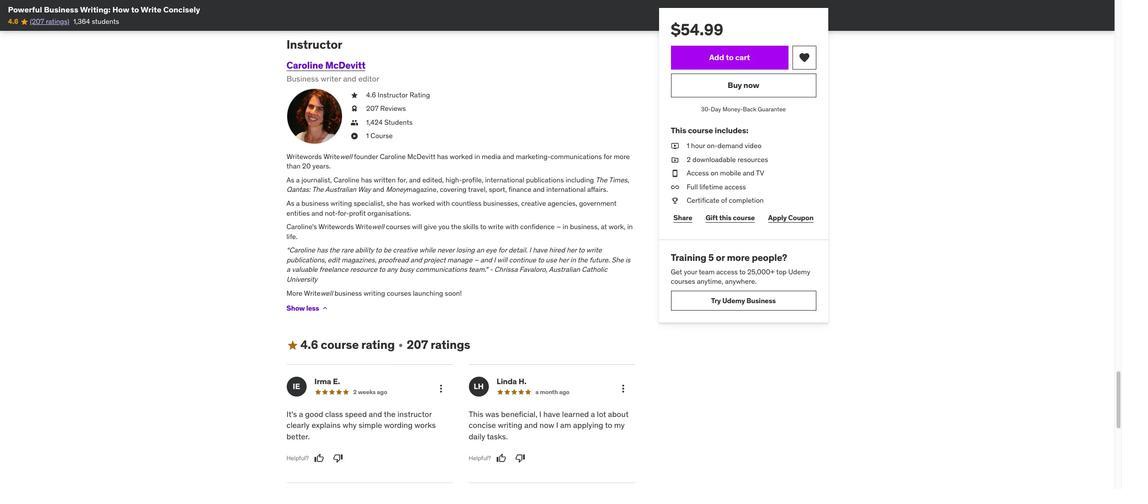 Task type: locate. For each thing, give the bounding box(es) containing it.
–
[[556, 223, 561, 232], [474, 256, 479, 265]]

of
[[721, 196, 727, 205]]

mark review by irma e. as unhelpful image
[[333, 454, 343, 464]]

weeks
[[358, 389, 376, 396]]

0 vertical spatial now
[[744, 80, 759, 90]]

xsmall image up share
[[671, 196, 679, 206]]

0 vertical spatial as
[[287, 176, 294, 185]]

i left the am
[[556, 421, 558, 431]]

to inside the courses will give you the skills to write with confidence – in business, at work, in life.
[[480, 223, 487, 232]]

1 horizontal spatial 207
[[407, 338, 428, 353]]

worked
[[450, 152, 473, 161], [412, 199, 435, 208]]

0 vertical spatial 2
[[687, 155, 691, 164]]

gift this course
[[706, 213, 755, 222]]

worked inside as a journalist, caroline has written for, and edited, high-profile, international publications including the times , qantas: the australian way and money magazine, covering travel, sport, finance and international affairs. as a business writing specialist, she has worked with countless businesses, creative agencies, government entities and not-for-profit organisations.
[[412, 199, 435, 208]]

4.6 for 4.6 course rating
[[300, 338, 318, 353]]

1 for 1 hour on-demand video
[[687, 141, 690, 150]]

caroline inside founder caroline mcdevitt has worked in media and marketing-communications for more than 20 years.
[[380, 152, 406, 161]]

more right or
[[727, 252, 750, 264]]

4.6 course rating
[[300, 338, 395, 353]]

0 horizontal spatial instructor
[[287, 37, 342, 52]]

xsmall image for 2 downloadable resources
[[671, 155, 679, 165]]

buy now
[[728, 80, 759, 90]]

0 horizontal spatial 207
[[366, 104, 379, 113]]

and right writer
[[343, 74, 356, 84]]

0 vertical spatial business
[[301, 199, 329, 208]]

writewords up the 20
[[287, 152, 322, 161]]

access
[[725, 183, 746, 192], [716, 268, 738, 277]]

and inside this was beneficial,  i have learned a lot about concise writing and now i am applying to my daily tasks.
[[524, 421, 538, 431]]

try udemy business
[[711, 297, 776, 305]]

1 vertical spatial have
[[543, 410, 560, 420]]

ratings
[[431, 338, 470, 353]]

to left the my
[[605, 421, 612, 431]]

the up affairs.
[[596, 176, 607, 185]]

full lifetime access
[[687, 183, 746, 192]]

courses down get
[[671, 277, 695, 286]]

why
[[343, 421, 357, 431]]

0 vertical spatial more
[[614, 152, 630, 161]]

has inside "caroline has the rare ability to be creative while never losing an eye for detail. i have hired her to write publications, edit magazines, proofread and project manage – and i will continue to use her in the future. she is a valuable freelance resource to any busy communications team." - chrissa favaloro, australian catholic university more write well business writing courses launching soon!
[[317, 246, 328, 255]]

xsmall image left the hour
[[671, 141, 679, 151]]

about
[[608, 410, 629, 420]]

with down covering
[[437, 199, 450, 208]]

ago right month
[[559, 389, 570, 396]]

a left month
[[535, 389, 539, 396]]

2
[[687, 155, 691, 164], [353, 389, 357, 396]]

1 horizontal spatial this
[[671, 125, 686, 135]]

have up the 'use' at left bottom
[[533, 246, 547, 255]]

2 for 2 weeks ago
[[353, 389, 357, 396]]

0 horizontal spatial 2
[[353, 389, 357, 396]]

a right it's
[[299, 410, 303, 420]]

1 vertical spatial 4.6
[[366, 90, 376, 99]]

money-
[[723, 106, 743, 113]]

0 horizontal spatial with
[[437, 199, 450, 208]]

less
[[306, 304, 319, 313]]

mcdevitt up edited,
[[407, 152, 436, 161]]

1,424 students
[[366, 118, 413, 127]]

xsmall image left access
[[671, 169, 679, 179]]

0 horizontal spatial helpful?
[[287, 455, 309, 462]]

caroline
[[287, 59, 323, 71], [380, 152, 406, 161], [334, 176, 359, 185]]

with inside as a journalist, caroline has written for, and edited, high-profile, international publications including the times , qantas: the australian way and money magazine, covering travel, sport, finance and international affairs. as a business writing specialist, she has worked with countless businesses, creative agencies, government entities and not-for-profit organisations.
[[437, 199, 450, 208]]

0 vertical spatial for
[[604, 152, 612, 161]]

helpful? left mark review by irma e. as helpful image
[[287, 455, 309, 462]]

magazines,
[[342, 256, 377, 265]]

to right 'how' at the top left of the page
[[131, 4, 139, 14]]

1 horizontal spatial for
[[604, 152, 612, 161]]

instructor
[[287, 37, 342, 52], [378, 90, 408, 99]]

anywhere.
[[725, 277, 757, 286]]

this inside this was beneficial,  i have learned a lot about concise writing and now i am applying to my daily tasks.
[[469, 410, 483, 420]]

1 horizontal spatial course
[[688, 125, 713, 135]]

give
[[424, 223, 437, 232]]

"caroline
[[287, 246, 315, 255]]

show less button
[[287, 299, 329, 319]]

0 vertical spatial with
[[437, 199, 450, 208]]

in left media
[[475, 152, 480, 161]]

write inside the courses will give you the skills to write with confidence – in business, at work, in life.
[[488, 223, 504, 232]]

0 horizontal spatial will
[[412, 223, 422, 232]]

and inside it's a good class speed and the instructor clearly explains why simple wording works better.
[[369, 410, 382, 420]]

and up simple
[[369, 410, 382, 420]]

0 horizontal spatial worked
[[412, 199, 435, 208]]

favaloro,
[[519, 266, 547, 275]]

will
[[412, 223, 422, 232], [497, 256, 507, 265]]

her down the hired
[[559, 256, 569, 265]]

write up 'eye' at the bottom of the page
[[488, 223, 504, 232]]

to right skills
[[480, 223, 487, 232]]

0 horizontal spatial the
[[312, 185, 324, 194]]

creative up proofread
[[393, 246, 418, 255]]

1 vertical spatial now
[[540, 421, 554, 431]]

4.6 right medium icon
[[300, 338, 318, 353]]

have inside "caroline has the rare ability to be creative while never losing an eye for detail. i have hired her to write publications, edit magazines, proofread and project manage – and i will continue to use her in the future. she is a valuable freelance resource to any busy communications team." - chrissa favaloro, australian catholic university more write well business writing courses launching soon!
[[533, 246, 547, 255]]

1 horizontal spatial international
[[546, 185, 586, 194]]

2 horizontal spatial course
[[733, 213, 755, 222]]

xsmall image inside show less button
[[321, 305, 329, 313]]

1 vertical spatial 1
[[687, 141, 690, 150]]

1 horizontal spatial courses
[[671, 277, 695, 286]]

1 vertical spatial caroline
[[380, 152, 406, 161]]

2 up access
[[687, 155, 691, 164]]

business inside the caroline mcdevitt business writer and editor
[[287, 74, 319, 84]]

have down a month ago on the bottom of page
[[543, 410, 560, 420]]

this for this was beneficial,  i have learned a lot about concise writing and now i am applying to my daily tasks.
[[469, 410, 483, 420]]

writewords
[[287, 152, 322, 161], [319, 223, 354, 232]]

she
[[386, 199, 398, 208]]

than
[[287, 162, 301, 171]]

2 ago from the left
[[559, 389, 570, 396]]

1 horizontal spatial business
[[335, 289, 362, 298]]

2 vertical spatial 4.6
[[300, 338, 318, 353]]

mcdevitt
[[325, 59, 366, 71], [407, 152, 436, 161]]

0 horizontal spatial this
[[469, 410, 483, 420]]

cart
[[735, 52, 750, 62]]

with
[[437, 199, 450, 208], [505, 223, 519, 232]]

0 horizontal spatial business
[[301, 199, 329, 208]]

0 horizontal spatial more
[[614, 152, 630, 161]]

international up sport,
[[485, 176, 524, 185]]

0 horizontal spatial 1
[[366, 132, 369, 141]]

xsmall image for 207 reviews
[[350, 104, 358, 114]]

for up the times
[[604, 152, 612, 161]]

write right 'how' at the top left of the page
[[141, 4, 161, 14]]

business,
[[570, 223, 599, 232]]

the right you
[[451, 223, 461, 232]]

worked down magazine,
[[412, 199, 435, 208]]

gift this course link
[[703, 208, 758, 228]]

a up qantas: in the left of the page
[[296, 176, 300, 185]]

– up team." at the left bottom
[[474, 256, 479, 265]]

creative down finance
[[521, 199, 546, 208]]

1 horizontal spatial udemy
[[788, 268, 810, 277]]

well down organisations. on the left top of the page
[[372, 223, 384, 232]]

mcdevitt up writer
[[325, 59, 366, 71]]

1 horizontal spatial mcdevitt
[[407, 152, 436, 161]]

0 horizontal spatial courses
[[386, 223, 410, 232]]

207 for 207 ratings
[[407, 338, 428, 353]]

wording
[[384, 421, 413, 431]]

4.6 down powerful
[[8, 17, 18, 26]]

207
[[366, 104, 379, 113], [407, 338, 428, 353]]

25,000+
[[747, 268, 775, 277]]

additional actions for review by irma e. image
[[435, 383, 447, 395]]

0 vertical spatial 207
[[366, 104, 379, 113]]

xsmall image
[[350, 104, 358, 114], [350, 132, 358, 141], [671, 155, 679, 165], [671, 196, 679, 206], [397, 342, 405, 350]]

a inside "caroline has the rare ability to be creative while never losing an eye for detail. i have hired her to write publications, edit magazines, proofread and project manage – and i will continue to use her in the future. she is a valuable freelance resource to any busy communications team." - chrissa favaloro, australian catholic university more write well business writing courses launching soon!
[[287, 266, 290, 275]]

international
[[485, 176, 524, 185], [546, 185, 586, 194]]

course up the hour
[[688, 125, 713, 135]]

1 vertical spatial with
[[505, 223, 519, 232]]

1 left 'course' at the top left of page
[[366, 132, 369, 141]]

to inside button
[[726, 52, 734, 62]]

1 horizontal spatial –
[[556, 223, 561, 232]]

1 vertical spatial international
[[546, 185, 586, 194]]

business up ratings)
[[44, 4, 78, 14]]

0 horizontal spatial communications
[[416, 266, 467, 275]]

1 vertical spatial the
[[312, 185, 324, 194]]

1 horizontal spatial instructor
[[378, 90, 408, 99]]

a inside it's a good class speed and the instructor clearly explains why simple wording works better.
[[299, 410, 303, 420]]

30-day money-back guarantee
[[701, 106, 786, 113]]

international up agencies,
[[546, 185, 586, 194]]

mcdevitt inside the caroline mcdevitt business writer and editor
[[325, 59, 366, 71]]

caroline mcdevitt image
[[287, 88, 342, 144]]

0 vertical spatial writewords
[[287, 152, 322, 161]]

with up detail. on the left of the page
[[505, 223, 519, 232]]

now left the am
[[540, 421, 554, 431]]

business down freelance at bottom left
[[335, 289, 362, 298]]

xsmall image left "1,424"
[[350, 118, 358, 128]]

access down or
[[716, 268, 738, 277]]

ago right weeks on the left bottom of the page
[[377, 389, 387, 396]]

university
[[287, 275, 318, 284]]

1 horizontal spatial will
[[497, 256, 507, 265]]

creative inside "caroline has the rare ability to be creative while never losing an eye for detail. i have hired her to write publications, edit magazines, proofread and project manage – and i will continue to use her in the future. she is a valuable freelance resource to any busy communications team." - chrissa favaloro, australian catholic university more write well business writing courses launching soon!
[[393, 246, 418, 255]]

has up edited,
[[437, 152, 448, 161]]

the down journalist,
[[312, 185, 324, 194]]

instructor up caroline mcdevitt link
[[287, 37, 342, 52]]

0 horizontal spatial well
[[321, 289, 333, 298]]

0 horizontal spatial now
[[540, 421, 554, 431]]

xsmall image up founder
[[350, 132, 358, 141]]

project
[[424, 256, 446, 265]]

xsmall image
[[350, 90, 358, 100], [350, 118, 358, 128], [671, 141, 679, 151], [671, 169, 679, 179], [671, 183, 679, 192], [321, 305, 329, 313]]

creative inside as a journalist, caroline has written for, and edited, high-profile, international publications including the times , qantas: the australian way and money magazine, covering travel, sport, finance and international affairs. as a business writing specialist, she has worked with countless businesses, creative agencies, government entities and not-for-profit organisations.
[[521, 199, 546, 208]]

-
[[490, 266, 493, 275]]

losing
[[456, 246, 475, 255]]

has right she
[[399, 199, 410, 208]]

1 vertical spatial will
[[497, 256, 507, 265]]

entities
[[287, 209, 310, 218]]

2 helpful? from the left
[[469, 455, 491, 462]]

business for caroline
[[287, 74, 319, 84]]

has up edit
[[317, 246, 328, 255]]

add to cart
[[709, 52, 750, 62]]

business down anywhere. in the right of the page
[[747, 297, 776, 305]]

mobile
[[720, 169, 741, 178]]

1 horizontal spatial 2
[[687, 155, 691, 164]]

write inside "caroline has the rare ability to be creative while never losing an eye for detail. i have hired her to write publications, edit magazines, proofread and project manage – and i will continue to use her in the future. she is a valuable freelance resource to any busy communications team." - chrissa favaloro, australian catholic university more write well business writing courses launching soon!
[[304, 289, 321, 298]]

1 horizontal spatial business
[[287, 74, 319, 84]]

0 horizontal spatial caroline
[[287, 59, 323, 71]]

1 vertical spatial udemy
[[722, 297, 745, 305]]

0 horizontal spatial course
[[321, 338, 359, 353]]

clearly
[[287, 421, 310, 431]]

1 horizontal spatial more
[[727, 252, 750, 264]]

0 vertical spatial business
[[44, 4, 78, 14]]

207 for 207 reviews
[[366, 104, 379, 113]]

communications up "including"
[[551, 152, 602, 161]]

1 as from the top
[[287, 176, 294, 185]]

a
[[296, 176, 300, 185], [296, 199, 300, 208], [287, 266, 290, 275], [535, 389, 539, 396], [299, 410, 303, 420], [591, 410, 595, 420]]

has inside founder caroline mcdevitt has worked in media and marketing-communications for more than 20 years.
[[437, 152, 448, 161]]

course down completion
[[733, 213, 755, 222]]

downloadable
[[693, 155, 736, 164]]

caroline's writewords write well
[[287, 223, 384, 232]]

2 left weeks on the left bottom of the page
[[353, 389, 357, 396]]

worked up the high-
[[450, 152, 473, 161]]

and inside founder caroline mcdevitt has worked in media and marketing-communications for more than 20 years.
[[503, 152, 514, 161]]

for-
[[338, 209, 349, 218]]

is
[[625, 256, 631, 265]]

people?
[[752, 252, 787, 264]]

1
[[366, 132, 369, 141], [687, 141, 690, 150]]

1 helpful? from the left
[[287, 455, 309, 462]]

0 vertical spatial the
[[596, 176, 607, 185]]

0 horizontal spatial ago
[[377, 389, 387, 396]]

to up catholic
[[578, 246, 585, 255]]

a left valuable
[[287, 266, 290, 275]]

1,364
[[73, 17, 90, 26]]

2 vertical spatial business
[[747, 297, 776, 305]]

0 vertical spatial communications
[[551, 152, 602, 161]]

1 vertical spatial worked
[[412, 199, 435, 208]]

1 vertical spatial mcdevitt
[[407, 152, 436, 161]]

207 ratings
[[407, 338, 470, 353]]

0 vertical spatial have
[[533, 246, 547, 255]]

access on mobile and tv
[[687, 169, 764, 178]]

0 horizontal spatial udemy
[[722, 297, 745, 305]]

will inside "caroline has the rare ability to be creative while never losing an eye for detail. i have hired her to write publications, edit magazines, proofread and project manage – and i will continue to use her in the future. she is a valuable freelance resource to any busy communications team." - chrissa favaloro, australian catholic university more write well business writing courses launching soon!
[[497, 256, 507, 265]]

australian
[[325, 185, 356, 194], [549, 266, 580, 275]]

0 horizontal spatial for
[[498, 246, 507, 255]]

valuable
[[292, 266, 318, 275]]

publications,
[[287, 256, 326, 265]]

1 vertical spatial 207
[[407, 338, 428, 353]]

have inside this was beneficial,  i have learned a lot about concise writing and now i am applying to my daily tasks.
[[543, 410, 560, 420]]

team
[[699, 268, 715, 277]]

1 horizontal spatial 1
[[687, 141, 690, 150]]

$54.99
[[671, 19, 723, 40]]

1 horizontal spatial well
[[340, 152, 352, 161]]

0 vertical spatial mcdevitt
[[325, 59, 366, 71]]

2 vertical spatial caroline
[[334, 176, 359, 185]]

write inside "caroline has the rare ability to be creative while never losing an eye for detail. i have hired her to write publications, edit magazines, proofread and project manage – and i will continue to use her in the future. she is a valuable freelance resource to any busy communications team." - chrissa favaloro, australian catholic university more write well business writing courses launching soon!
[[586, 246, 602, 255]]

to left cart
[[726, 52, 734, 62]]

worked inside founder caroline mcdevitt has worked in media and marketing-communications for more than 20 years.
[[450, 152, 473, 161]]

1 horizontal spatial worked
[[450, 152, 473, 161]]

communications down "project"
[[416, 266, 467, 275]]

2 horizontal spatial business
[[747, 297, 776, 305]]

2 downloadable resources
[[687, 155, 768, 164]]

as up qantas: in the left of the page
[[287, 176, 294, 185]]

caroline up writer
[[287, 59, 323, 71]]

add
[[709, 52, 724, 62]]

1 vertical spatial access
[[716, 268, 738, 277]]

0 vertical spatial caroline
[[287, 59, 323, 71]]

business up not-
[[301, 199, 329, 208]]

the up wording on the bottom left of the page
[[384, 410, 396, 420]]

1 horizontal spatial caroline
[[334, 176, 359, 185]]

well
[[340, 152, 352, 161], [372, 223, 384, 232], [321, 289, 333, 298]]

2 vertical spatial well
[[321, 289, 333, 298]]

in inside founder caroline mcdevitt has worked in media and marketing-communications for more than 20 years.
[[475, 152, 480, 161]]

1 vertical spatial write
[[586, 246, 602, 255]]

concisely
[[163, 4, 200, 14]]

and right media
[[503, 152, 514, 161]]

0 vertical spatial instructor
[[287, 37, 342, 52]]

now right buy in the top of the page
[[744, 80, 759, 90]]

now
[[744, 80, 759, 90], [540, 421, 554, 431]]

more inside training 5 or more people? get your team access to 25,000+ top udemy courses anytime, anywhere.
[[727, 252, 750, 264]]

1 vertical spatial –
[[474, 256, 479, 265]]

write up future.
[[586, 246, 602, 255]]

1 vertical spatial this
[[469, 410, 483, 420]]

0 horizontal spatial mcdevitt
[[325, 59, 366, 71]]

1 left the hour
[[687, 141, 690, 150]]

a up entities
[[296, 199, 300, 208]]

access down mobile
[[725, 183, 746, 192]]

0 vertical spatial course
[[688, 125, 713, 135]]

2 vertical spatial course
[[321, 338, 359, 353]]

she
[[612, 256, 624, 265]]

helpful? left 'mark review by linda h. as helpful' icon
[[469, 455, 491, 462]]

with inside the courses will give you the skills to write with confidence – in business, at work, in life.
[[505, 223, 519, 232]]

to up anywhere. in the right of the page
[[739, 268, 746, 277]]

1 horizontal spatial australian
[[549, 266, 580, 275]]

1 horizontal spatial with
[[505, 223, 519, 232]]

will left give
[[412, 223, 422, 232]]

0 horizontal spatial creative
[[393, 246, 418, 255]]

write up less
[[304, 289, 321, 298]]

xsmall image left the full
[[671, 183, 679, 192]]

2 horizontal spatial caroline
[[380, 152, 406, 161]]

2 horizontal spatial 4.6
[[366, 90, 376, 99]]

more
[[287, 289, 302, 298]]

busy
[[399, 266, 414, 275]]

udemy right top
[[788, 268, 810, 277]]

helpful?
[[287, 455, 309, 462], [469, 455, 491, 462]]

1 ago from the left
[[377, 389, 387, 396]]

xsmall image down the caroline mcdevitt business writer and editor
[[350, 90, 358, 100]]

writing:
[[80, 4, 111, 14]]

now inside button
[[744, 80, 759, 90]]

xsmall image left downloadable
[[671, 155, 679, 165]]

4.6 instructor rating
[[366, 90, 430, 99]]

1 horizontal spatial 4.6
[[300, 338, 318, 353]]

how
[[112, 4, 129, 14]]

in right the 'use' at left bottom
[[570, 256, 576, 265]]

udemy right try
[[722, 297, 745, 305]]

qantas:
[[287, 185, 311, 194]]

– inside the courses will give you the skills to write with confidence – in business, at work, in life.
[[556, 223, 561, 232]]

writewords down not-
[[319, 223, 354, 232]]

caroline mcdevitt link
[[287, 59, 366, 71]]

my
[[614, 421, 625, 431]]

australian up writing specialist,
[[325, 185, 356, 194]]

0 vertical spatial international
[[485, 176, 524, 185]]

– right confidence
[[556, 223, 561, 232]]

0 horizontal spatial 4.6
[[8, 17, 18, 26]]

and left tv
[[743, 169, 755, 178]]

4.6
[[8, 17, 18, 26], [366, 90, 376, 99], [300, 338, 318, 353]]

in right work,
[[627, 223, 633, 232]]

course up e.
[[321, 338, 359, 353]]

1 horizontal spatial now
[[744, 80, 759, 90]]

and
[[343, 74, 356, 84], [503, 152, 514, 161], [743, 169, 755, 178], [409, 176, 421, 185], [373, 185, 384, 194], [533, 185, 545, 194], [312, 209, 323, 218], [410, 256, 422, 265], [480, 256, 492, 265], [369, 410, 382, 420], [524, 421, 538, 431]]

more
[[614, 152, 630, 161], [727, 252, 750, 264]]

a left lot
[[591, 410, 595, 420]]

207 left ratings
[[407, 338, 428, 353]]



Task type: describe. For each thing, give the bounding box(es) containing it.
ago for learned
[[559, 389, 570, 396]]

and down written
[[373, 185, 384, 194]]

i down 'eye' at the bottom of the page
[[494, 256, 496, 265]]

(207 ratings)
[[30, 17, 69, 26]]

,
[[628, 176, 629, 185]]

course for includes:
[[688, 125, 713, 135]]

4.6 for 4.6 instructor rating
[[366, 90, 376, 99]]

20
[[302, 162, 311, 171]]

month
[[540, 389, 558, 396]]

and left not-
[[312, 209, 323, 218]]

the inside it's a good class speed and the instructor clearly explains why simple wording works better.
[[384, 410, 396, 420]]

and up magazine,
[[409, 176, 421, 185]]

instructor
[[398, 410, 432, 420]]

"caroline has the rare ability to be creative while never losing an eye for detail. i have hired her to write publications, edit magazines, proofread and project manage – and i will continue to use her in the future. she is a valuable freelance resource to any busy communications team." - chrissa favaloro, australian catholic university more write well business writing courses launching soon!
[[287, 246, 631, 298]]

xsmall image for access
[[671, 169, 679, 179]]

australian inside as a journalist, caroline has written for, and edited, high-profile, international publications including the times , qantas: the australian way and money magazine, covering travel, sport, finance and international affairs. as a business writing specialist, she has worked with countless businesses, creative agencies, government entities and not-for-profit organisations.
[[325, 185, 356, 194]]

xsmall image right rating
[[397, 342, 405, 350]]

any
[[387, 266, 398, 275]]

work,
[[609, 223, 626, 232]]

mark review by linda h. as helpful image
[[496, 454, 506, 464]]

course for rating
[[321, 338, 359, 353]]

apply coupon button
[[766, 208, 816, 228]]

show less
[[287, 304, 319, 313]]

will inside the courses will give you the skills to write with confidence – in business, at work, in life.
[[412, 223, 422, 232]]

udemy inside training 5 or more people? get your team access to 25,000+ top udemy courses anytime, anywhere.
[[788, 268, 810, 277]]

and up -
[[480, 256, 492, 265]]

times
[[609, 176, 628, 185]]

hired
[[549, 246, 565, 255]]

xsmall image for 1,424
[[350, 118, 358, 128]]

not-
[[325, 209, 338, 218]]

australian inside "caroline has the rare ability to be creative while never losing an eye for detail. i have hired her to write publications, edit magazines, proofread and project manage – and i will continue to use her in the future. she is a valuable freelance resource to any busy communications team." - chrissa favaloro, australian catholic university more write well business writing courses launching soon!
[[549, 266, 580, 275]]

applying
[[573, 421, 603, 431]]

ie
[[293, 382, 300, 392]]

add to cart button
[[671, 46, 788, 70]]

to inside training 5 or more people? get your team access to 25,000+ top udemy courses anytime, anywhere.
[[739, 268, 746, 277]]

0 horizontal spatial business
[[44, 4, 78, 14]]

i right detail. on the left of the page
[[529, 246, 531, 255]]

to left any
[[379, 266, 385, 275]]

business inside as a journalist, caroline has written for, and edited, high-profile, international publications including the times , qantas: the australian way and money magazine, covering travel, sport, finance and international affairs. as a business writing specialist, she has worked with countless businesses, creative agencies, government entities and not-for-profit organisations.
[[301, 199, 329, 208]]

caroline's
[[287, 223, 317, 232]]

access
[[687, 169, 709, 178]]

students
[[92, 17, 119, 26]]

caroline inside as a journalist, caroline has written for, and edited, high-profile, international publications including the times , qantas: the australian way and money magazine, covering travel, sport, finance and international affairs. as a business writing specialist, she has worked with countless businesses, creative agencies, government entities and not-for-profit organisations.
[[334, 176, 359, 185]]

and up busy
[[410, 256, 422, 265]]

0 vertical spatial well
[[340, 152, 352, 161]]

1 vertical spatial instructor
[[378, 90, 408, 99]]

2 for 2 downloadable resources
[[687, 155, 691, 164]]

xsmall image for 1
[[671, 141, 679, 151]]

profit
[[349, 209, 366, 218]]

rating
[[361, 338, 395, 353]]

concise
[[469, 421, 496, 431]]

xsmall image for certificate of completion
[[671, 196, 679, 206]]

am
[[560, 421, 571, 431]]

publications
[[526, 176, 564, 185]]

writewords write well
[[287, 152, 352, 161]]

the inside the courses will give you the skills to write with confidence – in business, at work, in life.
[[451, 223, 461, 232]]

xsmall image for 4.6
[[350, 90, 358, 100]]

ago for and
[[377, 389, 387, 396]]

an
[[476, 246, 484, 255]]

and inside the caroline mcdevitt business writer and editor
[[343, 74, 356, 84]]

magazine,
[[407, 185, 438, 194]]

1 vertical spatial her
[[559, 256, 569, 265]]

business inside "caroline has the rare ability to be creative while never losing an eye for detail. i have hired her to write publications, edit magazines, proofread and project manage – and i will continue to use her in the future. she is a valuable freelance resource to any busy communications team." - chrissa favaloro, australian catholic university more write well business writing courses launching soon!
[[335, 289, 362, 298]]

1 hour on-demand video
[[687, 141, 762, 150]]

powerful
[[8, 4, 42, 14]]

share
[[674, 213, 692, 222]]

write up years.
[[323, 152, 340, 161]]

the up edit
[[329, 246, 340, 255]]

write down profit
[[355, 223, 372, 232]]

catholic
[[582, 266, 607, 275]]

1 vertical spatial course
[[733, 213, 755, 222]]

tasks.
[[487, 432, 508, 442]]

written
[[374, 176, 396, 185]]

rating
[[410, 90, 430, 99]]

xsmall image for 1 course
[[350, 132, 358, 141]]

life.
[[287, 232, 298, 241]]

businesses,
[[483, 199, 520, 208]]

more inside founder caroline mcdevitt has worked in media and marketing-communications for more than 20 years.
[[614, 152, 630, 161]]

rare
[[341, 246, 354, 255]]

0 horizontal spatial international
[[485, 176, 524, 185]]

and down publications on the top
[[533, 185, 545, 194]]

to left "be"
[[375, 246, 382, 255]]

the up catholic
[[577, 256, 588, 265]]

helpful? for it's a good class speed and the instructor clearly explains why simple wording works better.
[[287, 455, 309, 462]]

class
[[325, 410, 343, 420]]

money
[[386, 185, 407, 194]]

anytime,
[[697, 277, 723, 286]]

communications inside "caroline has the rare ability to be creative while never losing an eye for detail. i have hired her to write publications, edit magazines, proofread and project manage – and i will continue to use her in the future. she is a valuable freelance resource to any busy communications team." - chrissa favaloro, australian catholic university more write well business writing courses launching soon!
[[416, 266, 467, 275]]

marketing-
[[516, 152, 551, 161]]

writing
[[498, 421, 522, 431]]

resource
[[350, 266, 377, 275]]

2 weeks ago
[[353, 389, 387, 396]]

wishlist image
[[798, 52, 810, 64]]

speed
[[345, 410, 367, 420]]

try
[[711, 297, 721, 305]]

tv
[[756, 169, 764, 178]]

in inside "caroline has the rare ability to be creative while never losing an eye for detail. i have hired her to write publications, edit magazines, proofread and project manage – and i will continue to use her in the future. she is a valuable freelance resource to any busy communications team." - chrissa favaloro, australian catholic university more write well business writing courses launching soon!
[[570, 256, 576, 265]]

additional actions for review by linda h. image
[[617, 383, 629, 395]]

on-
[[707, 141, 718, 150]]

gift
[[706, 213, 718, 222]]

1 horizontal spatial the
[[596, 176, 607, 185]]

courses inside training 5 or more people? get your team access to 25,000+ top udemy courses anytime, anywhere.
[[671, 277, 695, 286]]

linda h.
[[497, 377, 527, 387]]

1 for 1 course
[[366, 132, 369, 141]]

4.6 for 4.6
[[8, 17, 18, 26]]

mark review by linda h. as unhelpful image
[[515, 454, 525, 464]]

confidence
[[520, 223, 555, 232]]

or
[[716, 252, 725, 264]]

2 as from the top
[[287, 199, 294, 208]]

you
[[438, 223, 450, 232]]

for inside "caroline has the rare ability to be creative while never losing an eye for detail. i have hired her to write publications, edit magazines, proofread and project manage – and i will continue to use her in the future. she is a valuable freelance resource to any busy communications team." - chrissa favaloro, australian catholic university more write well business writing courses launching soon!
[[498, 246, 507, 255]]

government
[[579, 199, 617, 208]]

caroline inside the caroline mcdevitt business writer and editor
[[287, 59, 323, 71]]

in left business,
[[563, 223, 568, 232]]

now inside this was beneficial,  i have learned a lot about concise writing and now i am applying to my daily tasks.
[[540, 421, 554, 431]]

coupon
[[788, 213, 814, 222]]

get
[[671, 268, 682, 277]]

irma
[[314, 377, 331, 387]]

mark review by irma e. as helpful image
[[314, 454, 324, 464]]

day
[[711, 106, 721, 113]]

travel,
[[468, 185, 487, 194]]

well inside "caroline has the rare ability to be creative while never losing an eye for detail. i have hired her to write publications, edit magazines, proofread and project manage – and i will continue to use her in the future. she is a valuable freelance resource to any busy communications team." - chrissa favaloro, australian catholic university more write well business writing courses launching soon!
[[321, 289, 333, 298]]

business for try
[[747, 297, 776, 305]]

mcdevitt inside founder caroline mcdevitt has worked in media and marketing-communications for more than 20 years.
[[407, 152, 436, 161]]

demand
[[718, 141, 743, 150]]

xsmall image for full
[[671, 183, 679, 192]]

apply coupon
[[768, 213, 814, 222]]

0 vertical spatial her
[[567, 246, 577, 255]]

writer
[[321, 74, 341, 84]]

this for this course includes:
[[671, 125, 686, 135]]

0 vertical spatial access
[[725, 183, 746, 192]]

apply
[[768, 213, 787, 222]]

linda
[[497, 377, 517, 387]]

to left the 'use' at left bottom
[[538, 256, 544, 265]]

– inside "caroline has the rare ability to be creative while never losing an eye for detail. i have hired her to write publications, edit magazines, proofread and project manage – and i will continue to use her in the future. she is a valuable freelance resource to any busy communications team." - chrissa favaloro, australian catholic university more write well business writing courses launching soon!
[[474, 256, 479, 265]]

for inside founder caroline mcdevitt has worked in media and marketing-communications for more than 20 years.
[[604, 152, 612, 161]]

explains
[[312, 421, 341, 431]]

irma e.
[[314, 377, 340, 387]]

this course includes:
[[671, 125, 748, 135]]

good
[[305, 410, 323, 420]]

be
[[383, 246, 391, 255]]

to inside this was beneficial,  i have learned a lot about concise writing and now i am applying to my daily tasks.
[[605, 421, 612, 431]]

show
[[287, 304, 305, 313]]

try udemy business link
[[671, 291, 816, 311]]

2 horizontal spatial well
[[372, 223, 384, 232]]

covering
[[440, 185, 467, 194]]

media
[[482, 152, 501, 161]]

courses inside the courses will give you the skills to write with confidence – in business, at work, in life.
[[386, 223, 410, 232]]

1 vertical spatial writewords
[[319, 223, 354, 232]]

training
[[671, 252, 707, 264]]

writing courses
[[364, 289, 411, 298]]

years.
[[312, 162, 331, 171]]

(207
[[30, 17, 44, 26]]

access inside training 5 or more people? get your team access to 25,000+ top udemy courses anytime, anywhere.
[[716, 268, 738, 277]]

full
[[687, 183, 698, 192]]

1,424
[[366, 118, 383, 127]]

i right 'beneficial,'
[[539, 410, 542, 420]]

communications inside founder caroline mcdevitt has worked in media and marketing-communications for more than 20 years.
[[551, 152, 602, 161]]

helpful? for this was beneficial,  i have learned a lot about concise writing and now i am applying to my daily tasks.
[[469, 455, 491, 462]]

a inside this was beneficial,  i have learned a lot about concise writing and now i am applying to my daily tasks.
[[591, 410, 595, 420]]

organisations.
[[367, 209, 411, 218]]

soon!
[[445, 289, 462, 298]]

has up way
[[361, 176, 372, 185]]

founder caroline mcdevitt has worked in media and marketing-communications for more than 20 years.
[[287, 152, 630, 171]]

medium image
[[287, 340, 298, 352]]



Task type: vqa. For each thing, say whether or not it's contained in the screenshot.
with within courses will give you the skills to write with confidence – in business, at work, in life.
yes



